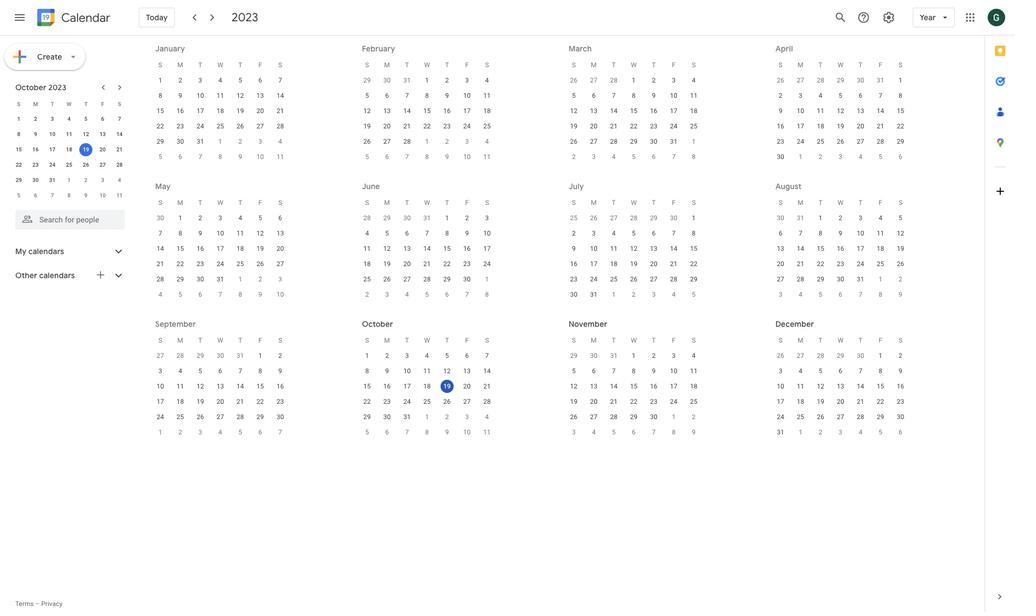 Task type: locate. For each thing, give the bounding box(es) containing it.
m inside january grid
[[178, 61, 183, 69]]

25 for 25 "element" in the january grid
[[217, 123, 224, 130]]

0 horizontal spatial november 3 element
[[96, 174, 109, 187]]

30
[[384, 77, 391, 84], [857, 77, 865, 84], [177, 138, 184, 145], [651, 138, 658, 145], [777, 153, 785, 161], [32, 177, 39, 183], [157, 214, 164, 222], [404, 214, 411, 222], [671, 214, 678, 222], [777, 214, 785, 222], [197, 276, 204, 283], [464, 276, 471, 283], [837, 276, 845, 283], [571, 291, 578, 299], [217, 352, 224, 360], [591, 352, 598, 360], [857, 352, 865, 360], [277, 414, 284, 421], [384, 414, 391, 421], [651, 414, 658, 421], [897, 414, 905, 421]]

w for april
[[838, 61, 844, 69]]

13 inside "april" grid
[[857, 107, 865, 115]]

f
[[259, 61, 262, 69], [465, 61, 469, 69], [672, 61, 676, 69], [879, 61, 883, 69], [101, 101, 104, 107], [259, 199, 262, 207], [465, 199, 469, 207], [672, 199, 676, 207], [879, 199, 883, 207], [259, 337, 262, 345], [465, 337, 469, 345], [672, 337, 676, 345], [879, 337, 883, 345]]

26
[[571, 77, 578, 84], [777, 77, 785, 84], [237, 123, 244, 130], [364, 138, 371, 145], [571, 138, 578, 145], [837, 138, 845, 145], [83, 162, 89, 168], [591, 214, 598, 222], [257, 260, 264, 268], [897, 260, 905, 268], [384, 276, 391, 283], [631, 276, 638, 283], [777, 352, 785, 360], [444, 398, 451, 406], [197, 414, 204, 421], [571, 414, 578, 421], [817, 414, 825, 421]]

0 horizontal spatial october
[[15, 83, 46, 92]]

calendars
[[28, 247, 64, 257], [39, 271, 75, 281]]

december grid
[[771, 333, 911, 440]]

0 horizontal spatial november 8 element
[[63, 189, 76, 202]]

row group for may
[[150, 211, 290, 302]]

october down create dropdown button at the left of page
[[15, 83, 46, 92]]

add other calendars image
[[95, 270, 106, 281]]

row containing 31
[[771, 425, 911, 440]]

august 4 element
[[668, 288, 681, 301]]

m down july 3 element
[[384, 337, 390, 345]]

year button
[[913, 4, 956, 31]]

f for may
[[259, 199, 262, 207]]

28 inside june 28 'element'
[[631, 214, 638, 222]]

7
[[279, 77, 282, 84], [405, 92, 409, 100], [612, 92, 616, 100], [879, 92, 883, 100], [118, 116, 121, 122], [199, 153, 202, 161], [405, 153, 409, 161], [672, 153, 676, 161], [51, 193, 54, 199], [159, 230, 162, 237], [425, 230, 429, 237], [672, 230, 676, 237], [799, 230, 803, 237], [219, 291, 222, 299], [465, 291, 469, 299], [859, 291, 863, 299], [485, 352, 489, 360], [239, 368, 242, 375], [612, 368, 616, 375], [859, 368, 863, 375], [279, 429, 282, 436], [405, 429, 409, 436], [652, 429, 656, 436]]

april 5 element
[[628, 150, 641, 164]]

15 inside october grid
[[364, 383, 371, 391]]

march 31 element
[[875, 74, 888, 87]]

20
[[257, 107, 264, 115], [384, 123, 391, 130], [591, 123, 598, 130], [857, 123, 865, 130], [100, 147, 106, 153], [277, 245, 284, 253], [404, 260, 411, 268], [651, 260, 658, 268], [777, 260, 785, 268], [464, 383, 471, 391], [217, 398, 224, 406], [591, 398, 598, 406], [837, 398, 845, 406]]

1 vertical spatial november 11 element
[[481, 426, 494, 439]]

october 2023 grid
[[10, 96, 128, 203]]

january 3 element
[[835, 426, 848, 439]]

24 inside "april" grid
[[797, 138, 805, 145]]

11
[[217, 92, 224, 100], [484, 92, 491, 100], [691, 92, 698, 100], [817, 107, 825, 115], [66, 131, 72, 137], [277, 153, 284, 161], [484, 153, 491, 161], [116, 193, 123, 199], [237, 230, 244, 237], [877, 230, 885, 237], [364, 245, 371, 253], [611, 245, 618, 253], [424, 368, 431, 375], [691, 368, 698, 375], [177, 383, 184, 391], [797, 383, 805, 391], [484, 429, 491, 436]]

april 7 element
[[668, 150, 681, 164]]

0 vertical spatial november 1 element
[[63, 174, 76, 187]]

row containing 14
[[150, 241, 290, 257]]

w
[[218, 61, 223, 69], [424, 61, 430, 69], [631, 61, 637, 69], [838, 61, 844, 69], [67, 101, 72, 107], [218, 199, 223, 207], [424, 199, 430, 207], [631, 199, 637, 207], [838, 199, 844, 207], [218, 337, 223, 345], [424, 337, 430, 345], [631, 337, 637, 345], [838, 337, 844, 345]]

november 3 element for november 9 element corresponding to november 1 element associated with 19 cell within the october 2023 grid's november 2 element november 10 element
[[96, 174, 109, 187]]

november 10 element for november 9 element corresponding to 19 cell within the october grid november 1 element november 2 element
[[461, 426, 474, 439]]

25 element inside june grid
[[361, 273, 374, 286]]

0 horizontal spatial 2023
[[48, 83, 66, 92]]

0 horizontal spatial 19 cell
[[78, 142, 94, 158]]

f for august
[[879, 199, 883, 207]]

13 element inside february grid
[[381, 104, 394, 118]]

19 cell for october grid
[[437, 379, 457, 394]]

0 vertical spatial october
[[15, 83, 46, 92]]

my
[[15, 247, 26, 257]]

1 vertical spatial november 8 element
[[421, 426, 434, 439]]

19 for 19 element on top of february 2 "element"
[[237, 107, 244, 115]]

25 for 25 "element" in the may grid
[[237, 260, 244, 268]]

november 4 element
[[113, 174, 126, 187], [481, 411, 494, 424]]

12 inside january grid
[[237, 92, 244, 100]]

31 inside june grid
[[424, 214, 431, 222]]

may
[[155, 182, 171, 191]]

7 inside july grid
[[672, 230, 676, 237]]

november 6 element for october 2023 grid
[[29, 189, 42, 202]]

20 inside september grid
[[217, 398, 224, 406]]

18
[[217, 107, 224, 115], [484, 107, 491, 115], [691, 107, 698, 115], [817, 123, 825, 130], [66, 147, 72, 153], [237, 245, 244, 253], [877, 245, 885, 253], [364, 260, 371, 268], [611, 260, 618, 268], [424, 383, 431, 391], [691, 383, 698, 391], [177, 398, 184, 406], [797, 398, 805, 406]]

m down october 2023
[[33, 101, 38, 107]]

0 horizontal spatial november 10 element
[[96, 189, 109, 202]]

m for november
[[591, 337, 597, 345]]

m up august 28 element at the bottom left of the page
[[178, 337, 183, 345]]

november 3 element
[[96, 174, 109, 187], [461, 411, 474, 424]]

19 element up april 2 element
[[568, 120, 581, 133]]

16
[[177, 107, 184, 115], [444, 107, 451, 115], [651, 107, 658, 115], [777, 123, 785, 130], [32, 147, 39, 153], [197, 245, 204, 253], [464, 245, 471, 253], [837, 245, 845, 253], [571, 260, 578, 268], [277, 383, 284, 391], [384, 383, 391, 391], [651, 383, 658, 391], [897, 383, 905, 391]]

1 vertical spatial 19 cell
[[437, 379, 457, 394]]

1 vertical spatial november 2 element
[[441, 411, 454, 424]]

31 inside january grid
[[197, 138, 204, 145]]

1 horizontal spatial november 7 element
[[401, 426, 414, 439]]

1 vertical spatial 19, today element
[[441, 380, 454, 393]]

19 element up may 3 element
[[835, 120, 848, 133]]

row group for february
[[357, 73, 497, 165]]

1 vertical spatial november 7 element
[[401, 426, 414, 439]]

0 vertical spatial november 6 element
[[29, 189, 42, 202]]

november 26 element
[[775, 350, 788, 363]]

november 8 element for november 1 element associated with 19 cell within the october 2023 grid
[[63, 189, 76, 202]]

28 inside november grid
[[611, 414, 618, 421]]

tab list
[[986, 36, 1016, 582]]

m down january
[[178, 61, 183, 69]]

15 inside january grid
[[157, 107, 164, 115]]

2
[[179, 77, 182, 84], [445, 77, 449, 84], [652, 77, 656, 84], [779, 92, 783, 100], [34, 116, 37, 122], [239, 138, 242, 145], [445, 138, 449, 145], [572, 153, 576, 161], [819, 153, 823, 161], [84, 177, 88, 183], [199, 214, 202, 222], [465, 214, 469, 222], [839, 214, 843, 222], [572, 230, 576, 237], [259, 276, 262, 283], [899, 276, 903, 283], [365, 291, 369, 299], [632, 291, 636, 299], [279, 352, 282, 360], [385, 352, 389, 360], [652, 352, 656, 360], [899, 352, 903, 360], [445, 414, 449, 421], [692, 414, 696, 421], [179, 429, 182, 436], [819, 429, 823, 436]]

17 inside march grid
[[671, 107, 678, 115]]

0 horizontal spatial november 7 element
[[46, 189, 59, 202]]

0 horizontal spatial november 1 element
[[63, 174, 76, 187]]

1 horizontal spatial november 5 element
[[361, 426, 374, 439]]

0 vertical spatial november 7 element
[[46, 189, 59, 202]]

16 inside february grid
[[444, 107, 451, 115]]

31 inside september grid
[[237, 352, 244, 360]]

m for december
[[798, 337, 804, 345]]

16 element
[[174, 104, 187, 118], [441, 104, 454, 118], [648, 104, 661, 118], [775, 120, 788, 133], [29, 143, 42, 156], [194, 242, 207, 255], [461, 242, 474, 255], [835, 242, 848, 255], [568, 258, 581, 271], [274, 380, 287, 393], [381, 380, 394, 393], [648, 380, 661, 393], [895, 380, 908, 393]]

1 horizontal spatial november 8 element
[[421, 426, 434, 439]]

27 inside august grid
[[777, 276, 785, 283]]

20 inside november grid
[[591, 398, 598, 406]]

9
[[179, 92, 182, 100], [445, 92, 449, 100], [652, 92, 656, 100], [779, 107, 783, 115], [34, 131, 37, 137], [239, 153, 242, 161], [445, 153, 449, 161], [84, 193, 88, 199], [199, 230, 202, 237], [465, 230, 469, 237], [839, 230, 843, 237], [572, 245, 576, 253], [259, 291, 262, 299], [899, 291, 903, 299], [279, 368, 282, 375], [385, 368, 389, 375], [652, 368, 656, 375], [899, 368, 903, 375], [445, 429, 449, 436], [692, 429, 696, 436]]

calendars for my calendars
[[28, 247, 64, 257]]

row group for october
[[357, 348, 497, 440]]

s
[[158, 61, 162, 69], [278, 61, 282, 69], [365, 61, 369, 69], [485, 61, 489, 69], [572, 61, 576, 69], [692, 61, 696, 69], [779, 61, 783, 69], [899, 61, 903, 69], [17, 101, 20, 107], [118, 101, 121, 107], [158, 199, 162, 207], [278, 199, 282, 207], [365, 199, 369, 207], [485, 199, 489, 207], [572, 199, 576, 207], [692, 199, 696, 207], [779, 199, 783, 207], [899, 199, 903, 207], [158, 337, 162, 345], [278, 337, 282, 345], [365, 337, 369, 345], [485, 337, 489, 345], [572, 337, 576, 345], [692, 337, 696, 345], [779, 337, 783, 345], [899, 337, 903, 345]]

29 inside march grid
[[631, 138, 638, 145]]

1 vertical spatial november 1 element
[[421, 411, 434, 424]]

november 5 element for october 2023 grid
[[12, 189, 25, 202]]

november 7 element
[[46, 189, 59, 202], [401, 426, 414, 439]]

15 inside march grid
[[631, 107, 638, 115]]

m up january 30 element
[[384, 61, 390, 69]]

29
[[364, 77, 371, 84], [837, 77, 845, 84], [157, 138, 164, 145], [631, 138, 638, 145], [897, 138, 905, 145], [16, 177, 22, 183], [384, 214, 391, 222], [651, 214, 658, 222], [177, 276, 184, 283], [444, 276, 451, 283], [691, 276, 698, 283], [817, 276, 825, 283], [197, 352, 204, 360], [571, 352, 578, 360], [837, 352, 845, 360], [257, 414, 264, 421], [364, 414, 371, 421], [631, 414, 638, 421], [877, 414, 885, 421]]

f for february
[[465, 61, 469, 69]]

november 2 element for november 1 element associated with 19 cell within the october 2023 grid
[[79, 174, 93, 187]]

19, today element for 19 cell within the october grid
[[441, 380, 454, 393]]

13
[[257, 92, 264, 100], [384, 107, 391, 115], [591, 107, 598, 115], [857, 107, 865, 115], [100, 131, 106, 137], [277, 230, 284, 237], [404, 245, 411, 253], [651, 245, 658, 253], [777, 245, 785, 253], [464, 368, 471, 375], [217, 383, 224, 391], [591, 383, 598, 391], [837, 383, 845, 391]]

8
[[159, 92, 162, 100], [425, 92, 429, 100], [632, 92, 636, 100], [899, 92, 903, 100], [17, 131, 20, 137], [219, 153, 222, 161], [425, 153, 429, 161], [692, 153, 696, 161], [68, 193, 71, 199], [179, 230, 182, 237], [445, 230, 449, 237], [692, 230, 696, 237], [819, 230, 823, 237], [239, 291, 242, 299], [485, 291, 489, 299], [879, 291, 883, 299], [259, 368, 262, 375], [365, 368, 369, 375], [632, 368, 636, 375], [879, 368, 883, 375], [425, 429, 429, 436], [672, 429, 676, 436]]

w inside november grid
[[631, 337, 637, 345]]

10 inside september grid
[[157, 383, 164, 391]]

june 8 element
[[234, 288, 247, 301]]

1 horizontal spatial november 11 element
[[481, 426, 494, 439]]

0 horizontal spatial november 9 element
[[79, 189, 93, 202]]

8 inside december "grid"
[[879, 368, 883, 375]]

1 horizontal spatial november 3 element
[[461, 411, 474, 424]]

5 inside 'element'
[[425, 291, 429, 299]]

15 element
[[154, 104, 167, 118], [421, 104, 434, 118], [628, 104, 641, 118], [895, 104, 908, 118], [12, 143, 25, 156], [174, 242, 187, 255], [441, 242, 454, 255], [688, 242, 701, 255], [815, 242, 828, 255], [254, 380, 267, 393], [361, 380, 374, 393], [628, 380, 641, 393], [875, 380, 888, 393]]

1 vertical spatial november 5 element
[[361, 426, 374, 439]]

march 6 element
[[381, 150, 394, 164]]

27 inside june grid
[[404, 276, 411, 283]]

0 horizontal spatial november 11 element
[[113, 189, 126, 202]]

17 element
[[194, 104, 207, 118], [461, 104, 474, 118], [668, 104, 681, 118], [795, 120, 808, 133], [46, 143, 59, 156], [214, 242, 227, 255], [481, 242, 494, 255], [855, 242, 868, 255], [588, 258, 601, 271], [401, 380, 414, 393], [668, 380, 681, 393], [154, 395, 167, 409], [775, 395, 788, 409]]

may grid
[[150, 195, 290, 302]]

m up july 31 element
[[798, 199, 804, 207]]

october down july 3 element
[[362, 319, 393, 329]]

20 inside "april" grid
[[857, 123, 865, 130]]

31 inside december "grid"
[[777, 429, 785, 436]]

19 cell
[[78, 142, 94, 158], [437, 379, 457, 394]]

24 inside march grid
[[671, 123, 678, 130]]

may 30 element
[[401, 212, 414, 225]]

25
[[217, 123, 224, 130], [484, 123, 491, 130], [691, 123, 698, 130], [817, 138, 825, 145], [66, 162, 72, 168], [571, 214, 578, 222], [237, 260, 244, 268], [877, 260, 885, 268], [364, 276, 371, 283], [611, 276, 618, 283], [424, 398, 431, 406], [691, 398, 698, 406], [177, 414, 184, 421], [797, 414, 805, 421]]

october 30 element
[[588, 350, 601, 363]]

1 vertical spatial november 9 element
[[441, 426, 454, 439]]

1 horizontal spatial november 10 element
[[461, 426, 474, 439]]

1 vertical spatial november 4 element
[[481, 411, 494, 424]]

w for august
[[838, 199, 844, 207]]

26 inside august grid
[[897, 260, 905, 268]]

f for june
[[465, 199, 469, 207]]

december 8 element
[[668, 426, 681, 439]]

5 inside "element"
[[819, 291, 823, 299]]

16 inside august grid
[[837, 245, 845, 253]]

0 horizontal spatial november 5 element
[[12, 189, 25, 202]]

9 inside "march 9" element
[[445, 153, 449, 161]]

26 inside september grid
[[197, 414, 204, 421]]

march grid
[[564, 57, 704, 165]]

20 element
[[254, 104, 267, 118], [381, 120, 394, 133], [588, 120, 601, 133], [855, 120, 868, 133], [96, 143, 109, 156], [274, 242, 287, 255], [401, 258, 414, 271], [648, 258, 661, 271], [775, 258, 788, 271], [461, 380, 474, 393], [214, 395, 227, 409], [588, 395, 601, 409], [835, 395, 848, 409]]

november 6 element for october grid
[[381, 426, 394, 439]]

7 inside december "grid"
[[859, 368, 863, 375]]

8 inside september grid
[[259, 368, 262, 375]]

19 for 19 element above september 2 element
[[897, 245, 905, 253]]

today
[[146, 13, 168, 22]]

10
[[197, 92, 204, 100], [464, 92, 471, 100], [671, 92, 678, 100], [797, 107, 805, 115], [49, 131, 55, 137], [257, 153, 264, 161], [464, 153, 471, 161], [100, 193, 106, 199], [217, 230, 224, 237], [484, 230, 491, 237], [857, 230, 865, 237], [591, 245, 598, 253], [277, 291, 284, 299], [404, 368, 411, 375], [671, 368, 678, 375], [157, 383, 164, 391], [777, 383, 785, 391], [464, 429, 471, 436]]

calendars down my calendars dropdown button
[[39, 271, 75, 281]]

26 element
[[234, 120, 247, 133], [361, 135, 374, 148], [568, 135, 581, 148], [835, 135, 848, 148], [79, 159, 93, 172], [254, 258, 267, 271], [895, 258, 908, 271], [381, 273, 394, 286], [628, 273, 641, 286], [441, 395, 454, 409], [194, 411, 207, 424], [568, 411, 581, 424], [815, 411, 828, 424]]

24
[[197, 123, 204, 130], [464, 123, 471, 130], [671, 123, 678, 130], [797, 138, 805, 145], [49, 162, 55, 168], [217, 260, 224, 268], [484, 260, 491, 268], [857, 260, 865, 268], [591, 276, 598, 283], [404, 398, 411, 406], [671, 398, 678, 406], [157, 414, 164, 421], [777, 414, 785, 421]]

0 vertical spatial november 10 element
[[96, 189, 109, 202]]

march 11 element
[[481, 150, 494, 164]]

f inside july grid
[[672, 199, 676, 207]]

5
[[239, 77, 242, 84], [365, 92, 369, 100], [572, 92, 576, 100], [839, 92, 843, 100], [84, 116, 88, 122], [159, 153, 162, 161], [365, 153, 369, 161], [632, 153, 636, 161], [879, 153, 883, 161], [17, 193, 20, 199], [259, 214, 262, 222], [899, 214, 903, 222], [385, 230, 389, 237], [632, 230, 636, 237], [179, 291, 182, 299], [425, 291, 429, 299], [692, 291, 696, 299], [819, 291, 823, 299], [445, 352, 449, 360], [199, 368, 202, 375], [572, 368, 576, 375], [819, 368, 823, 375], [239, 429, 242, 436], [365, 429, 369, 436], [612, 429, 616, 436], [879, 429, 883, 436]]

m for october
[[384, 337, 390, 345]]

19
[[237, 107, 244, 115], [364, 123, 371, 130], [571, 123, 578, 130], [837, 123, 845, 130], [83, 147, 89, 153], [257, 245, 264, 253], [897, 245, 905, 253], [384, 260, 391, 268], [631, 260, 638, 268], [444, 383, 451, 391], [197, 398, 204, 406], [571, 398, 578, 406], [817, 398, 825, 406]]

24 element
[[194, 120, 207, 133], [461, 120, 474, 133], [668, 120, 681, 133], [795, 135, 808, 148], [46, 159, 59, 172], [214, 258, 227, 271], [481, 258, 494, 271], [855, 258, 868, 271], [588, 273, 601, 286], [401, 395, 414, 409], [668, 395, 681, 409], [154, 411, 167, 424], [775, 411, 788, 424]]

row group containing 27
[[150, 348, 290, 440]]

june 26 element
[[588, 212, 601, 225]]

august 5 element
[[688, 288, 701, 301]]

november 8 element
[[63, 189, 76, 202], [421, 426, 434, 439]]

1 vertical spatial november 10 element
[[461, 426, 474, 439]]

june 28 element
[[628, 212, 641, 225]]

row group for july
[[564, 211, 704, 302]]

21 inside "april" grid
[[877, 123, 885, 130]]

10 inside march grid
[[671, 92, 678, 100]]

19 element up march 5 element
[[361, 120, 374, 133]]

1 horizontal spatial 19 cell
[[437, 379, 457, 394]]

m up the june 26 element
[[591, 199, 597, 207]]

calendar
[[61, 10, 110, 25]]

23 inside grid
[[32, 162, 39, 168]]

23 inside october grid
[[384, 398, 391, 406]]

august 2 element
[[628, 288, 641, 301]]

25 element inside may grid
[[234, 258, 247, 271]]

0 vertical spatial november 4 element
[[113, 174, 126, 187]]

14 inside august grid
[[797, 245, 805, 253]]

0 vertical spatial november 2 element
[[79, 174, 93, 187]]

11 element
[[214, 89, 227, 102], [481, 89, 494, 102], [688, 89, 701, 102], [815, 104, 828, 118], [63, 128, 76, 141], [234, 227, 247, 240], [875, 227, 888, 240], [361, 242, 374, 255], [608, 242, 621, 255], [421, 365, 434, 378], [688, 365, 701, 378], [174, 380, 187, 393], [795, 380, 808, 393]]

15
[[157, 107, 164, 115], [424, 107, 431, 115], [631, 107, 638, 115], [897, 107, 905, 115], [16, 147, 22, 153], [177, 245, 184, 253], [444, 245, 451, 253], [691, 245, 698, 253], [817, 245, 825, 253], [257, 383, 264, 391], [364, 383, 371, 391], [631, 383, 638, 391], [877, 383, 885, 391]]

12 inside july grid
[[631, 245, 638, 253]]

row group containing 28
[[357, 211, 497, 302]]

18 inside "april" grid
[[817, 123, 825, 130]]

0 vertical spatial november 5 element
[[12, 189, 25, 202]]

june
[[362, 182, 380, 191]]

november 3 element for november 9 element corresponding to 19 cell within the october grid november 1 element november 2 element november 10 element
[[461, 411, 474, 424]]

27 element
[[254, 120, 267, 133], [381, 135, 394, 148], [588, 135, 601, 148], [855, 135, 868, 148], [96, 159, 109, 172], [274, 258, 287, 271], [401, 273, 414, 286], [648, 273, 661, 286], [775, 273, 788, 286], [461, 395, 474, 409], [214, 411, 227, 424], [588, 411, 601, 424], [835, 411, 848, 424]]

m up october 30 element
[[591, 337, 597, 345]]

0 horizontal spatial november 4 element
[[113, 174, 126, 187]]

19 inside july grid
[[631, 260, 638, 268]]

19 for 19 element above august 2 element
[[631, 260, 638, 268]]

m down february 6 element
[[178, 199, 183, 207]]

27 inside october 2023 grid
[[100, 162, 106, 168]]

25 for 25 "element" in november grid
[[691, 398, 698, 406]]

0 vertical spatial calendars
[[28, 247, 64, 257]]

28 element
[[274, 120, 287, 133], [401, 135, 414, 148], [608, 135, 621, 148], [875, 135, 888, 148], [113, 159, 126, 172], [154, 273, 167, 286], [421, 273, 434, 286], [668, 273, 681, 286], [795, 273, 808, 286], [481, 395, 494, 409], [234, 411, 247, 424], [608, 411, 621, 424], [855, 411, 868, 424]]

row
[[150, 57, 290, 73], [357, 57, 497, 73], [564, 57, 704, 73], [771, 57, 911, 73], [150, 73, 290, 88], [357, 73, 497, 88], [564, 73, 704, 88], [771, 73, 911, 88], [150, 88, 290, 103], [357, 88, 497, 103], [564, 88, 704, 103], [771, 88, 911, 103], [10, 96, 128, 112], [150, 103, 290, 119], [357, 103, 497, 119], [564, 103, 704, 119], [771, 103, 911, 119], [10, 112, 128, 127], [150, 119, 290, 134], [357, 119, 497, 134], [564, 119, 704, 134], [771, 119, 911, 134], [10, 127, 128, 142], [150, 134, 290, 149], [357, 134, 497, 149], [564, 134, 704, 149], [771, 134, 911, 149], [10, 142, 128, 158], [150, 149, 290, 165], [357, 149, 497, 165], [564, 149, 704, 165], [771, 149, 911, 165], [10, 158, 128, 173], [10, 173, 128, 188], [10, 188, 128, 203], [150, 195, 290, 211], [357, 195, 497, 211], [564, 195, 704, 211], [771, 195, 911, 211], [150, 211, 290, 226], [357, 211, 497, 226], [564, 211, 704, 226], [771, 211, 911, 226], [150, 226, 290, 241], [357, 226, 497, 241], [564, 226, 704, 241], [771, 226, 911, 241], [150, 241, 290, 257], [357, 241, 497, 257], [564, 241, 704, 257], [771, 241, 911, 257], [150, 257, 290, 272], [357, 257, 497, 272], [564, 257, 704, 272], [771, 257, 911, 272], [150, 272, 290, 287], [357, 272, 497, 287], [564, 272, 704, 287], [771, 272, 911, 287], [150, 287, 290, 302], [357, 287, 497, 302], [564, 287, 704, 302], [771, 287, 911, 302], [150, 333, 290, 348], [357, 333, 497, 348], [564, 333, 704, 348], [771, 333, 911, 348], [150, 348, 290, 364], [357, 348, 497, 364], [564, 348, 704, 364], [771, 348, 911, 364], [150, 364, 290, 379], [357, 364, 497, 379], [564, 364, 704, 379], [771, 364, 911, 379], [150, 379, 290, 394], [357, 379, 497, 394], [564, 379, 704, 394], [771, 379, 911, 394], [150, 394, 290, 410], [357, 394, 497, 410], [564, 394, 704, 410], [771, 394, 911, 410], [150, 410, 290, 425], [357, 410, 497, 425], [564, 410, 704, 425], [771, 410, 911, 425], [150, 425, 290, 440], [357, 425, 497, 440], [564, 425, 704, 440], [771, 425, 911, 440]]

13 inside october 2023 grid
[[100, 131, 106, 137]]

may 1 element
[[795, 150, 808, 164]]

calendar element
[[35, 7, 110, 31]]

17 inside september grid
[[157, 398, 164, 406]]

july 30 element
[[775, 212, 788, 225]]

october
[[15, 83, 46, 92], [362, 319, 393, 329]]

other
[[15, 271, 37, 281]]

m inside june grid
[[384, 199, 390, 207]]

july 3 element
[[381, 288, 394, 301]]

0 vertical spatial 19, today element
[[79, 143, 93, 156]]

0 vertical spatial november 8 element
[[63, 189, 76, 202]]

march 10 element
[[461, 150, 474, 164]]

1 vertical spatial calendars
[[39, 271, 75, 281]]

22
[[157, 123, 164, 130], [424, 123, 431, 130], [631, 123, 638, 130], [897, 123, 905, 130], [16, 162, 22, 168], [177, 260, 184, 268], [444, 260, 451, 268], [691, 260, 698, 268], [817, 260, 825, 268], [257, 398, 264, 406], [364, 398, 371, 406], [631, 398, 638, 406], [877, 398, 885, 406]]

22 element inside december "grid"
[[875, 395, 888, 409]]

25 element inside september grid
[[174, 411, 187, 424]]

14
[[277, 92, 284, 100], [404, 107, 411, 115], [611, 107, 618, 115], [877, 107, 885, 115], [116, 131, 123, 137], [157, 245, 164, 253], [424, 245, 431, 253], [671, 245, 678, 253], [797, 245, 805, 253], [484, 368, 491, 375], [237, 383, 244, 391], [611, 383, 618, 391], [857, 383, 865, 391]]

31 inside "april" grid
[[877, 77, 885, 84]]

21 inside december "grid"
[[857, 398, 865, 406]]

25 element
[[214, 120, 227, 133], [481, 120, 494, 133], [688, 120, 701, 133], [815, 135, 828, 148], [63, 159, 76, 172], [234, 258, 247, 271], [875, 258, 888, 271], [361, 273, 374, 286], [608, 273, 621, 286], [421, 395, 434, 409], [688, 395, 701, 409], [174, 411, 187, 424], [795, 411, 808, 424]]

6
[[259, 77, 262, 84], [385, 92, 389, 100], [592, 92, 596, 100], [859, 92, 863, 100], [101, 116, 104, 122], [179, 153, 182, 161], [385, 153, 389, 161], [652, 153, 656, 161], [899, 153, 903, 161], [34, 193, 37, 199], [279, 214, 282, 222], [405, 230, 409, 237], [652, 230, 656, 237], [779, 230, 783, 237], [199, 291, 202, 299], [445, 291, 449, 299], [839, 291, 843, 299], [465, 352, 469, 360], [219, 368, 222, 375], [592, 368, 596, 375], [839, 368, 843, 375], [259, 429, 262, 436], [385, 429, 389, 436], [632, 429, 636, 436], [899, 429, 903, 436]]

august grid
[[771, 195, 911, 302]]

w for february
[[424, 61, 430, 69]]

25 element inside march grid
[[688, 120, 701, 133]]

28
[[611, 77, 618, 84], [817, 77, 825, 84], [277, 123, 284, 130], [404, 138, 411, 145], [611, 138, 618, 145], [877, 138, 885, 145], [116, 162, 123, 168], [364, 214, 371, 222], [631, 214, 638, 222], [157, 276, 164, 283], [424, 276, 431, 283], [671, 276, 678, 283], [797, 276, 805, 283], [177, 352, 184, 360], [817, 352, 825, 360], [484, 398, 491, 406], [237, 414, 244, 421], [611, 414, 618, 421], [857, 414, 865, 421]]

25 inside "april" grid
[[817, 138, 825, 145]]

25 for june 25 element
[[571, 214, 578, 222]]

row containing 7
[[150, 226, 290, 241]]

w inside october grid
[[424, 337, 430, 345]]

19 for 19 element over the december 3 element
[[571, 398, 578, 406]]

19 inside september grid
[[197, 398, 204, 406]]

m up may 29 element
[[384, 199, 390, 207]]

june 5 element
[[174, 288, 187, 301]]

1 horizontal spatial november 1 element
[[421, 411, 434, 424]]

january
[[155, 44, 185, 54]]

30 element
[[174, 135, 187, 148], [648, 135, 661, 148], [775, 150, 788, 164], [29, 174, 42, 187], [194, 273, 207, 286], [461, 273, 474, 286], [835, 273, 848, 286], [568, 288, 581, 301], [274, 411, 287, 424], [381, 411, 394, 424], [648, 411, 661, 424], [895, 411, 908, 424]]

8 inside july grid
[[692, 230, 696, 237]]

31
[[404, 77, 411, 84], [877, 77, 885, 84], [197, 138, 204, 145], [671, 138, 678, 145], [49, 177, 55, 183], [424, 214, 431, 222], [797, 214, 805, 222], [217, 276, 224, 283], [857, 276, 865, 283], [591, 291, 598, 299], [237, 352, 244, 360], [611, 352, 618, 360], [404, 414, 411, 421], [777, 429, 785, 436]]

f for july
[[672, 199, 676, 207]]

1 horizontal spatial november 9 element
[[441, 426, 454, 439]]

11 inside november grid
[[691, 368, 698, 375]]

f for september
[[259, 337, 262, 345]]

19 inside january grid
[[237, 107, 244, 115]]

row group containing 25
[[564, 211, 704, 302]]

march 2 element
[[441, 135, 454, 148]]

m inside "grid"
[[798, 337, 804, 345]]

w for october
[[424, 337, 430, 345]]

25 for 25 "element" in august grid
[[877, 260, 885, 268]]

3
[[199, 77, 202, 84], [465, 77, 469, 84], [672, 77, 676, 84], [799, 92, 803, 100], [51, 116, 54, 122], [259, 138, 262, 145], [465, 138, 469, 145], [592, 153, 596, 161], [839, 153, 843, 161], [101, 177, 104, 183], [219, 214, 222, 222], [485, 214, 489, 222], [859, 214, 863, 222], [592, 230, 596, 237], [279, 276, 282, 283], [385, 291, 389, 299], [652, 291, 656, 299], [779, 291, 783, 299], [405, 352, 409, 360], [672, 352, 676, 360], [159, 368, 162, 375], [779, 368, 783, 375], [465, 414, 469, 421], [199, 429, 202, 436], [572, 429, 576, 436], [839, 429, 843, 436]]

f inside november grid
[[672, 337, 676, 345]]

july 31 element
[[795, 212, 808, 225]]

august 28 element
[[174, 350, 187, 363]]

29 element
[[154, 135, 167, 148], [628, 135, 641, 148], [895, 135, 908, 148], [12, 174, 25, 187], [174, 273, 187, 286], [441, 273, 454, 286], [688, 273, 701, 286], [815, 273, 828, 286], [254, 411, 267, 424], [361, 411, 374, 424], [628, 411, 641, 424], [875, 411, 888, 424]]

12 inside august grid
[[897, 230, 905, 237]]

22 inside november grid
[[631, 398, 638, 406]]

0 vertical spatial november 9 element
[[79, 189, 93, 202]]

1 vertical spatial november 3 element
[[461, 411, 474, 424]]

13 inside september grid
[[217, 383, 224, 391]]

f for december
[[879, 337, 883, 345]]

2023
[[232, 10, 259, 25], [48, 83, 66, 92]]

w inside october 2023 grid
[[67, 101, 72, 107]]

1 horizontal spatial october
[[362, 319, 393, 329]]

10 inside november grid
[[671, 368, 678, 375]]

m up the march 27 element
[[798, 61, 804, 69]]

0 horizontal spatial november 6 element
[[29, 189, 42, 202]]

october 31 element
[[608, 350, 621, 363]]

23
[[177, 123, 184, 130], [444, 123, 451, 130], [651, 123, 658, 130], [777, 138, 785, 145], [32, 162, 39, 168], [197, 260, 204, 268], [464, 260, 471, 268], [837, 260, 845, 268], [571, 276, 578, 283], [277, 398, 284, 406], [384, 398, 391, 406], [651, 398, 658, 406], [897, 398, 905, 406]]

31 inside february grid
[[404, 77, 411, 84]]

13 element
[[254, 89, 267, 102], [381, 104, 394, 118], [588, 104, 601, 118], [855, 104, 868, 118], [96, 128, 109, 141], [274, 227, 287, 240], [401, 242, 414, 255], [648, 242, 661, 255], [775, 242, 788, 255], [461, 365, 474, 378], [214, 380, 227, 393], [588, 380, 601, 393], [835, 380, 848, 393]]

0 vertical spatial november 3 element
[[96, 174, 109, 187]]

november 1 element for 19 cell within the october grid
[[421, 411, 434, 424]]

22 inside june grid
[[444, 260, 451, 268]]

10 element
[[194, 89, 207, 102], [461, 89, 474, 102], [668, 89, 681, 102], [795, 104, 808, 118], [46, 128, 59, 141], [214, 227, 227, 240], [481, 227, 494, 240], [855, 227, 868, 240], [588, 242, 601, 255], [401, 365, 414, 378], [668, 365, 681, 378], [154, 380, 167, 393], [775, 380, 788, 393]]

november
[[569, 319, 608, 329]]

None search field
[[0, 206, 136, 230]]

10 inside july grid
[[591, 245, 598, 253]]

25 for 25 "element" inside the june grid
[[364, 276, 371, 283]]

18 element
[[214, 104, 227, 118], [481, 104, 494, 118], [688, 104, 701, 118], [815, 120, 828, 133], [63, 143, 76, 156], [234, 242, 247, 255], [875, 242, 888, 255], [361, 258, 374, 271], [608, 258, 621, 271], [421, 380, 434, 393], [688, 380, 701, 393], [174, 395, 187, 409], [795, 395, 808, 409]]

21
[[277, 107, 284, 115], [404, 123, 411, 130], [611, 123, 618, 130], [877, 123, 885, 130], [116, 147, 123, 153], [157, 260, 164, 268], [424, 260, 431, 268], [671, 260, 678, 268], [797, 260, 805, 268], [484, 383, 491, 391], [237, 398, 244, 406], [611, 398, 618, 406], [857, 398, 865, 406]]

row group for march
[[564, 73, 704, 165]]

w for may
[[218, 199, 223, 207]]

september 1 element
[[875, 273, 888, 286]]

december 6 element
[[628, 426, 641, 439]]

june 7 element
[[214, 288, 227, 301]]

25 for 25 "element" in october grid
[[424, 398, 431, 406]]

february 7 element
[[194, 150, 207, 164]]

april 30 element
[[154, 212, 167, 225]]

22 inside october grid
[[364, 398, 371, 406]]

30 inside march grid
[[651, 138, 658, 145]]

0 vertical spatial 19 cell
[[78, 142, 94, 158]]

february 10 element
[[254, 150, 267, 164]]

t
[[198, 61, 202, 69], [238, 61, 242, 69], [405, 61, 409, 69], [445, 61, 449, 69], [612, 61, 616, 69], [652, 61, 656, 69], [819, 61, 823, 69], [859, 61, 863, 69], [51, 101, 54, 107], [84, 101, 88, 107], [198, 199, 202, 207], [238, 199, 242, 207], [405, 199, 409, 207], [445, 199, 449, 207], [612, 199, 616, 207], [652, 199, 656, 207], [819, 199, 823, 207], [859, 199, 863, 207], [198, 337, 202, 345], [238, 337, 242, 345], [405, 337, 409, 345], [445, 337, 449, 345], [612, 337, 616, 345], [652, 337, 656, 345], [819, 337, 823, 345], [859, 337, 863, 345]]

3 inside "element"
[[465, 138, 469, 145]]

november 4 element for november 11 element associated with october grid
[[481, 411, 494, 424]]

4
[[219, 77, 222, 84], [485, 77, 489, 84], [692, 77, 696, 84], [819, 92, 823, 100], [68, 116, 71, 122], [279, 138, 282, 145], [485, 138, 489, 145], [612, 153, 616, 161], [859, 153, 863, 161], [118, 177, 121, 183], [239, 214, 242, 222], [879, 214, 883, 222], [365, 230, 369, 237], [612, 230, 616, 237], [159, 291, 162, 299], [405, 291, 409, 299], [672, 291, 676, 299], [799, 291, 803, 299], [425, 352, 429, 360], [692, 352, 696, 360], [179, 368, 182, 375], [799, 368, 803, 375], [485, 414, 489, 421], [219, 429, 222, 436], [592, 429, 596, 436], [859, 429, 863, 436]]

25 inside february grid
[[484, 123, 491, 130]]

19 cell for october 2023 grid
[[78, 142, 94, 158]]

21 inside october 2023 grid
[[116, 147, 123, 153]]

june grid
[[357, 195, 497, 302]]

19 for 19 element on top of october 3 element at the left bottom of the page
[[197, 398, 204, 406]]

25 for 25 "element" in the "april" grid
[[817, 138, 825, 145]]

0 vertical spatial november 11 element
[[113, 189, 126, 202]]

f for october
[[465, 337, 469, 345]]

october for october 2023
[[15, 83, 46, 92]]

june 9 element
[[254, 288, 267, 301]]

calendars up the other calendars
[[28, 247, 64, 257]]

november 7 element for november 6 element corresponding to october 2023 grid
[[46, 189, 59, 202]]

m up november 27 element
[[798, 337, 804, 345]]

0 horizontal spatial november 2 element
[[79, 174, 93, 187]]

17
[[197, 107, 204, 115], [464, 107, 471, 115], [671, 107, 678, 115], [797, 123, 805, 130], [49, 147, 55, 153], [217, 245, 224, 253], [484, 245, 491, 253], [857, 245, 865, 253], [591, 260, 598, 268], [404, 383, 411, 391], [671, 383, 678, 391], [157, 398, 164, 406], [777, 398, 785, 406]]

terms
[[15, 601, 34, 608]]

1 vertical spatial october
[[362, 319, 393, 329]]

23 inside may grid
[[197, 260, 204, 268]]

21 inside october grid
[[484, 383, 491, 391]]

m
[[178, 61, 183, 69], [384, 61, 390, 69], [591, 61, 597, 69], [798, 61, 804, 69], [33, 101, 38, 107], [178, 199, 183, 207], [384, 199, 390, 207], [591, 199, 597, 207], [798, 199, 804, 207], [178, 337, 183, 345], [384, 337, 390, 345], [591, 337, 597, 345], [798, 337, 804, 345]]

12
[[237, 92, 244, 100], [364, 107, 371, 115], [571, 107, 578, 115], [837, 107, 845, 115], [83, 131, 89, 137], [257, 230, 264, 237], [897, 230, 905, 237], [384, 245, 391, 253], [631, 245, 638, 253], [444, 368, 451, 375], [197, 383, 204, 391], [571, 383, 578, 391], [817, 383, 825, 391]]

15 inside july grid
[[691, 245, 698, 253]]

january 5 element
[[875, 426, 888, 439]]

18 inside august grid
[[877, 245, 885, 253]]

30 inside october 2023 grid
[[32, 177, 39, 183]]

1 horizontal spatial 2023
[[232, 10, 259, 25]]

1 horizontal spatial 19, today element
[[441, 380, 454, 393]]

19 element up june 2 element
[[254, 242, 267, 255]]

1 horizontal spatial november 6 element
[[381, 426, 394, 439]]

27
[[591, 77, 598, 84], [797, 77, 805, 84], [257, 123, 264, 130], [384, 138, 391, 145], [591, 138, 598, 145], [857, 138, 865, 145], [100, 162, 106, 168], [611, 214, 618, 222], [277, 260, 284, 268], [404, 276, 411, 283], [651, 276, 658, 283], [777, 276, 785, 283], [157, 352, 164, 360], [797, 352, 805, 360], [464, 398, 471, 406], [217, 414, 224, 421], [591, 414, 598, 421], [837, 414, 845, 421]]

march 4 element
[[481, 135, 494, 148]]

october 29 element
[[568, 350, 581, 363]]

0 horizontal spatial 19, today element
[[79, 143, 93, 156]]

june 2 element
[[254, 273, 267, 286]]

w for july
[[631, 199, 637, 207]]

m up february 27 element
[[591, 61, 597, 69]]

march
[[569, 44, 592, 54]]

november 9 element
[[79, 189, 93, 202], [441, 426, 454, 439]]

26 inside november grid
[[571, 414, 578, 421]]

f for january
[[259, 61, 262, 69]]

1 horizontal spatial november 2 element
[[441, 411, 454, 424]]

25 for 25 "element" within december "grid"
[[797, 414, 805, 421]]

february
[[362, 44, 395, 54]]

february 9 element
[[234, 150, 247, 164]]

march 9 element
[[441, 150, 454, 164]]

july 7 element
[[461, 288, 474, 301]]

row group
[[150, 73, 290, 165], [357, 73, 497, 165], [564, 73, 704, 165], [771, 73, 911, 165], [10, 112, 128, 203], [150, 211, 290, 302], [357, 211, 497, 302], [564, 211, 704, 302], [771, 211, 911, 302], [150, 348, 290, 440], [357, 348, 497, 440], [564, 348, 704, 440], [771, 348, 911, 440]]

m for september
[[178, 337, 183, 345]]

30 inside february grid
[[384, 77, 391, 84]]

october 4 element
[[214, 426, 227, 439]]

march 7 element
[[401, 150, 414, 164]]

1 horizontal spatial november 4 element
[[481, 411, 494, 424]]

w for march
[[631, 61, 637, 69]]

f for april
[[879, 61, 883, 69]]

1 vertical spatial november 6 element
[[381, 426, 394, 439]]

1
[[159, 77, 162, 84], [425, 77, 429, 84], [632, 77, 636, 84], [899, 77, 903, 84], [17, 116, 20, 122], [219, 138, 222, 145], [425, 138, 429, 145], [692, 138, 696, 145], [799, 153, 803, 161], [68, 177, 71, 183], [179, 214, 182, 222], [445, 214, 449, 222], [692, 214, 696, 222], [819, 214, 823, 222], [239, 276, 242, 283], [485, 276, 489, 283], [879, 276, 883, 283], [612, 291, 616, 299], [259, 352, 262, 360], [365, 352, 369, 360], [632, 352, 636, 360], [879, 352, 883, 360], [425, 414, 429, 421], [672, 414, 676, 421], [159, 429, 162, 436], [799, 429, 803, 436]]

february 8 element
[[214, 150, 227, 164]]

17 inside october grid
[[404, 383, 411, 391]]

m for august
[[798, 199, 804, 207]]

settings menu image
[[883, 11, 896, 24]]

november 28 element
[[815, 350, 828, 363]]



Task type: vqa. For each thing, say whether or not it's contained in the screenshot.


Task type: describe. For each thing, give the bounding box(es) containing it.
october grid
[[357, 333, 497, 440]]

terms – privacy
[[15, 601, 63, 608]]

12 inside september grid
[[197, 383, 204, 391]]

13 inside november grid
[[591, 383, 598, 391]]

28 inside may grid
[[157, 276, 164, 283]]

19 for 19 element above january 2 element
[[817, 398, 825, 406]]

august 27 element
[[154, 350, 167, 363]]

19, today element for 19 cell within the october 2023 grid
[[79, 143, 93, 156]]

january 1 element
[[795, 426, 808, 439]]

november 9 element for november 1 element associated with 19 cell within the october 2023 grid's november 2 element
[[79, 189, 93, 202]]

january 30 element
[[381, 74, 394, 87]]

row group for january
[[150, 73, 290, 165]]

m for may
[[178, 199, 183, 207]]

april 3 element
[[588, 150, 601, 164]]

year
[[920, 13, 936, 22]]

october 5 element
[[234, 426, 247, 439]]

18 inside may grid
[[237, 245, 244, 253]]

13 element inside november grid
[[588, 380, 601, 393]]

29 inside may grid
[[177, 276, 184, 283]]

row group for april
[[771, 73, 911, 165]]

23 inside "april" grid
[[777, 138, 785, 145]]

20 inside january grid
[[257, 107, 264, 115]]

9 inside "april" grid
[[779, 107, 783, 115]]

17 inside november grid
[[671, 383, 678, 391]]

my calendars button
[[2, 243, 136, 260]]

row group for september
[[150, 348, 290, 440]]

23 inside july grid
[[571, 276, 578, 283]]

november 8 element for 19 cell within the october grid november 1 element
[[421, 426, 434, 439]]

november 1 element for 19 cell within the october 2023 grid
[[63, 174, 76, 187]]

–
[[35, 601, 40, 608]]

f for march
[[672, 61, 676, 69]]

11 inside august grid
[[877, 230, 885, 237]]

november 9 element for 19 cell within the october grid november 1 element november 2 element
[[441, 426, 454, 439]]

29 inside october 2023 grid
[[16, 177, 22, 183]]

18 inside september grid
[[177, 398, 184, 406]]

august 1 element
[[608, 288, 621, 301]]

july 8 element
[[481, 288, 494, 301]]

27 inside january grid
[[257, 123, 264, 130]]

19 for 19 element over april 2 element
[[571, 123, 578, 130]]

january 2 element
[[815, 426, 828, 439]]

31 inside october 2023 grid
[[49, 177, 55, 183]]

create
[[37, 52, 62, 62]]

row containing 13
[[771, 241, 911, 257]]

my calendars
[[15, 247, 64, 257]]

today button
[[139, 4, 175, 31]]

october 2023
[[15, 83, 66, 92]]

february 5 element
[[154, 150, 167, 164]]

october for october
[[362, 319, 393, 329]]

february 28 element
[[608, 74, 621, 87]]

22 inside january grid
[[157, 123, 164, 130]]

25 for 25 "element" in february grid
[[484, 123, 491, 130]]

september 5 element
[[815, 288, 828, 301]]

october 7 element
[[274, 426, 287, 439]]

21 inside may grid
[[157, 260, 164, 268]]

row containing 20
[[771, 257, 911, 272]]

february 6 element
[[174, 150, 187, 164]]

june 27 element
[[608, 212, 621, 225]]

1 vertical spatial 2023
[[48, 83, 66, 92]]

july 6 element
[[441, 288, 454, 301]]

14 inside september grid
[[237, 383, 244, 391]]

15 inside june grid
[[444, 245, 451, 253]]

other calendars
[[15, 271, 75, 281]]

july grid
[[564, 195, 704, 302]]

calendar heading
[[59, 10, 110, 25]]

18 inside march grid
[[691, 107, 698, 115]]

0 vertical spatial 2023
[[232, 10, 259, 25]]

20 inside july grid
[[651, 260, 658, 268]]

8 inside "april" grid
[[899, 92, 903, 100]]

september 9 element
[[895, 288, 908, 301]]

december 3 element
[[568, 426, 581, 439]]

row containing 18
[[357, 257, 497, 272]]

24 inside july grid
[[591, 276, 598, 283]]

november 5 element for october grid
[[361, 426, 374, 439]]

privacy
[[41, 601, 63, 608]]

30 inside january grid
[[177, 138, 184, 145]]

september
[[155, 319, 196, 329]]

19 for 19 element on top of july 3 element
[[384, 260, 391, 268]]

create button
[[4, 44, 85, 70]]

28 inside october 2023 grid
[[116, 162, 123, 168]]

september 8 element
[[875, 288, 888, 301]]

19 element up october 3 element at the left bottom of the page
[[194, 395, 207, 409]]

13 element inside january grid
[[254, 89, 267, 102]]

17 inside july grid
[[591, 260, 598, 268]]

main drawer image
[[13, 11, 26, 24]]

Search for people text field
[[22, 210, 118, 230]]

13 element inside october grid
[[461, 365, 474, 378]]

march 5 element
[[361, 150, 374, 164]]

april 6 element
[[648, 150, 661, 164]]

february 1 element
[[214, 135, 227, 148]]

w for june
[[424, 199, 430, 207]]

july
[[569, 182, 584, 191]]

20 inside may grid
[[277, 245, 284, 253]]

22 inside may grid
[[177, 260, 184, 268]]

m for july
[[591, 199, 597, 207]]

20 inside december "grid"
[[837, 398, 845, 406]]

21 inside february grid
[[404, 123, 411, 130]]

f inside october 2023 grid
[[101, 101, 104, 107]]

june 29 element
[[648, 212, 661, 225]]

august 29 element
[[194, 350, 207, 363]]

october 1 element
[[154, 426, 167, 439]]

september 6 element
[[835, 288, 848, 301]]

11 inside september grid
[[177, 383, 184, 391]]

june 30 element
[[668, 212, 681, 225]]

25 for 25 "element" inside the october 2023 grid
[[66, 162, 72, 168]]

other calendars button
[[2, 267, 136, 284]]

row containing 6
[[771, 226, 911, 241]]

16 inside october 2023 grid
[[32, 147, 39, 153]]

24 inside august grid
[[857, 260, 865, 268]]

15 inside november grid
[[631, 383, 638, 391]]

19 for 19 element above june 2 element
[[257, 245, 264, 253]]

april 4 element
[[608, 150, 621, 164]]

14 inside november grid
[[611, 383, 618, 391]]

13 inside december "grid"
[[837, 383, 845, 391]]

26 inside october grid
[[444, 398, 451, 406]]

19 element up the december 3 element
[[568, 395, 581, 409]]

july 1 element
[[481, 273, 494, 286]]

f for november
[[672, 337, 676, 345]]

16 inside june grid
[[464, 245, 471, 253]]

may 31 element
[[421, 212, 434, 225]]

19 for 19 element over may 3 element
[[837, 123, 845, 130]]

january 6 element
[[895, 426, 908, 439]]

row group for june
[[357, 211, 497, 302]]

13 element inside may grid
[[274, 227, 287, 240]]

21 inside june grid
[[424, 260, 431, 268]]

w for january
[[218, 61, 223, 69]]

september 2 element
[[895, 273, 908, 286]]

march 3 element
[[461, 135, 474, 148]]

july 4 element
[[401, 288, 414, 301]]

january 31 element
[[401, 74, 414, 87]]

june 25 element
[[568, 212, 581, 225]]

august 30 element
[[214, 350, 227, 363]]

november 2 element for 19 cell within the october grid november 1 element
[[441, 411, 454, 424]]

19 element up september 2 element
[[895, 242, 908, 255]]

november 10 element for november 9 element corresponding to november 1 element associated with 19 cell within the october 2023 grid's november 2 element
[[96, 189, 109, 202]]

13 inside june grid
[[404, 245, 411, 253]]

may 29 element
[[381, 212, 394, 225]]

october 3 element
[[194, 426, 207, 439]]

12 inside february grid
[[364, 107, 371, 115]]

july 2 element
[[361, 288, 374, 301]]

17 inside january grid
[[197, 107, 204, 115]]

november 4 element for november 11 element for october 2023 grid
[[113, 174, 126, 187]]

july 5 element
[[421, 288, 434, 301]]

14 inside october grid
[[484, 368, 491, 375]]

18 inside november grid
[[691, 383, 698, 391]]

december 4 element
[[588, 426, 601, 439]]

22 inside july grid
[[691, 260, 698, 268]]

12 inside november grid
[[571, 383, 578, 391]]

11 inside july grid
[[611, 245, 618, 253]]

terms link
[[15, 601, 34, 608]]

march 27 element
[[795, 74, 808, 87]]

february 11 element
[[274, 150, 287, 164]]

september 7 element
[[855, 288, 868, 301]]

november 7 element for november 6 element related to october grid
[[401, 426, 414, 439]]

29 inside october grid
[[364, 414, 371, 421]]

m for march
[[591, 61, 597, 69]]

august
[[776, 182, 802, 191]]

15 inside may grid
[[177, 245, 184, 253]]

november 11 element for october 2023 grid
[[113, 189, 126, 202]]

december 1 element
[[668, 411, 681, 424]]

19 element up august 2 element
[[628, 258, 641, 271]]

april 1 element
[[688, 135, 701, 148]]

20 inside june grid
[[404, 260, 411, 268]]

september 3 element
[[775, 288, 788, 301]]

row group for december
[[771, 348, 911, 440]]

february 4 element
[[274, 135, 287, 148]]

november 11 element for october grid
[[481, 426, 494, 439]]

19 element up february 2 "element"
[[234, 104, 247, 118]]

m for april
[[798, 61, 804, 69]]

21 inside august grid
[[797, 260, 805, 268]]

13 inside march grid
[[591, 107, 598, 115]]

25 element inside december "grid"
[[795, 411, 808, 424]]

november 29 element
[[835, 350, 848, 363]]

24 inside january grid
[[197, 123, 204, 130]]

25 for 25 "element" within the september grid
[[177, 414, 184, 421]]

19 element up january 2 element
[[815, 395, 828, 409]]

february grid
[[357, 57, 497, 165]]

24 inside may grid
[[217, 260, 224, 268]]

december 7 element
[[648, 426, 661, 439]]

m for june
[[384, 199, 390, 207]]

march 28 element
[[815, 74, 828, 87]]

16 inside "april" grid
[[777, 123, 785, 130]]

18 inside october 2023 grid
[[66, 147, 72, 153]]

calendars for other calendars
[[39, 271, 75, 281]]

row containing 11
[[357, 241, 497, 257]]

25 for 25 "element" within the march grid
[[691, 123, 698, 130]]

m for january
[[178, 61, 183, 69]]

november 30 element
[[855, 350, 868, 363]]

m for february
[[384, 61, 390, 69]]

march 29 element
[[835, 74, 848, 87]]

january 29 element
[[361, 74, 374, 87]]

25 element inside october 2023 grid
[[63, 159, 76, 172]]

february 26 element
[[568, 74, 581, 87]]

march 26 element
[[775, 74, 788, 87]]

23 inside december "grid"
[[897, 398, 905, 406]]

may 4 element
[[855, 150, 868, 164]]

28 inside november 28 element
[[817, 352, 825, 360]]

15 inside august grid
[[817, 245, 825, 253]]

28 inside may 28 element
[[364, 214, 371, 222]]

january grid
[[150, 57, 290, 165]]

april 8 element
[[688, 150, 701, 164]]

28 inside august grid
[[797, 276, 805, 283]]

25 for 25 "element" in the july grid
[[611, 276, 618, 283]]

january 4 element
[[855, 426, 868, 439]]

13 element inside march grid
[[588, 104, 601, 118]]

21 inside january grid
[[277, 107, 284, 115]]

23 inside september grid
[[277, 398, 284, 406]]

march 1 element
[[421, 135, 434, 148]]

27 inside may grid
[[277, 260, 284, 268]]

21 inside september grid
[[237, 398, 244, 406]]

may 3 element
[[835, 150, 848, 164]]

w for september
[[218, 337, 223, 345]]

22 inside december "grid"
[[877, 398, 885, 406]]

18 inside december "grid"
[[797, 398, 805, 406]]

10 inside august grid
[[857, 230, 865, 237]]

privacy link
[[41, 601, 63, 608]]

11 inside june grid
[[364, 245, 371, 253]]

25 element inside august grid
[[875, 258, 888, 271]]

may 28 element
[[361, 212, 374, 225]]

row group for november
[[564, 348, 704, 440]]

25 element inside november grid
[[688, 395, 701, 409]]

30 inside october grid
[[384, 414, 391, 421]]

17 inside august grid
[[857, 245, 865, 253]]

11 inside "april" grid
[[817, 107, 825, 115]]

w for december
[[838, 337, 844, 345]]

december
[[776, 319, 815, 329]]

february 27 element
[[588, 74, 601, 87]]

september grid
[[150, 333, 290, 440]]

22 element inside october 2023 grid
[[12, 159, 25, 172]]

w for november
[[631, 337, 637, 345]]

february 2 element
[[234, 135, 247, 148]]

19 element up july 3 element
[[381, 258, 394, 271]]

october 2 element
[[174, 426, 187, 439]]

12 inside may grid
[[257, 230, 264, 237]]

23 inside march grid
[[651, 123, 658, 130]]

20 inside grid
[[100, 147, 106, 153]]

29 inside january grid
[[157, 138, 164, 145]]

row containing 21
[[150, 257, 290, 272]]

18 inside july grid
[[611, 260, 618, 268]]

june 1 element
[[234, 273, 247, 286]]

row group for august
[[771, 211, 911, 302]]

19 for 19 element over march 5 element
[[364, 123, 371, 130]]

12 inside "april" grid
[[837, 107, 845, 115]]

april
[[776, 44, 794, 54]]

june 3 element
[[274, 273, 287, 286]]



